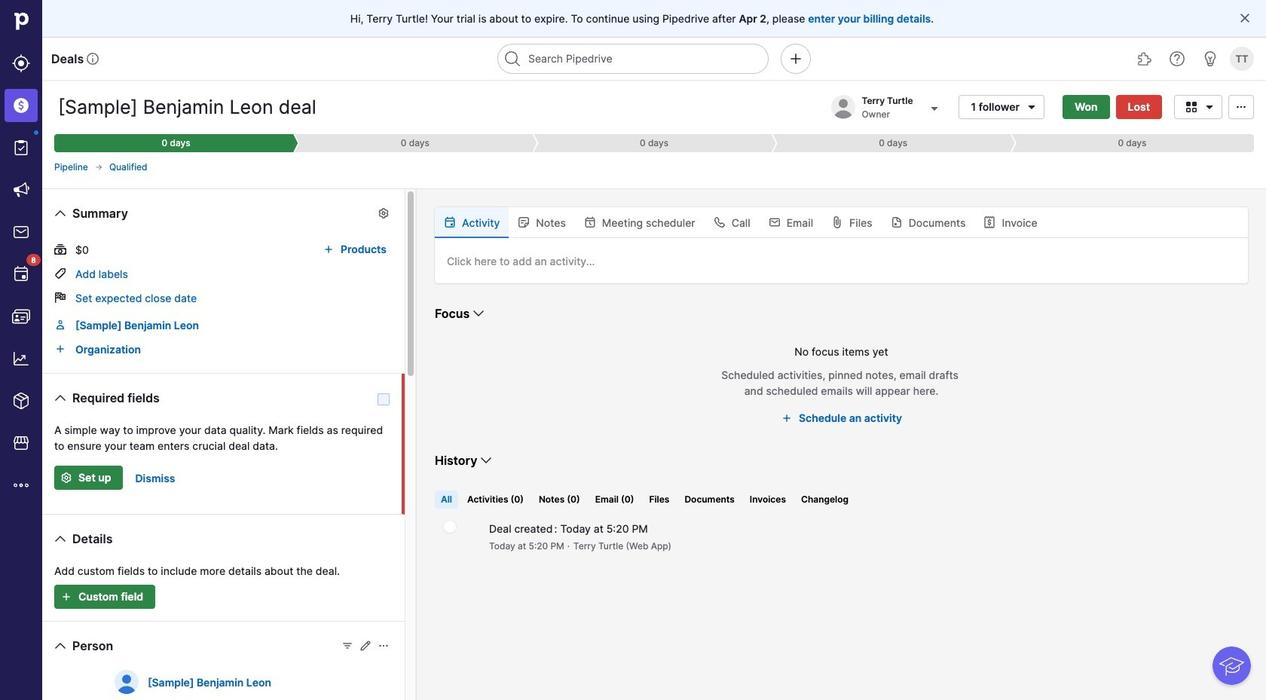 Task type: describe. For each thing, give the bounding box(es) containing it.
deals image
[[12, 96, 30, 115]]

2 color link image from the top
[[54, 343, 66, 355]]

insights image
[[12, 350, 30, 368]]

marketplace image
[[12, 434, 30, 452]]

home image
[[10, 10, 32, 32]]

transfer ownership image
[[925, 99, 943, 117]]

products image
[[12, 392, 30, 410]]

Search Pipedrive field
[[497, 44, 769, 74]]

1 color undefined image from the top
[[12, 139, 30, 157]]

color primary inverted image
[[57, 472, 75, 484]]

1 color link image from the top
[[54, 319, 66, 331]]

knowledge center bot, also known as kc bot is an onboarding assistant that allows you to see the list of onboarding items in one place for quick and easy reference. this improves your in-app experience. image
[[1213, 647, 1251, 685]]



Task type: vqa. For each thing, say whether or not it's contained in the screenshot.
Jump back 4 months image
no



Task type: locate. For each thing, give the bounding box(es) containing it.
0 vertical spatial color undefined image
[[12, 139, 30, 157]]

0 vertical spatial color link image
[[54, 319, 66, 331]]

more image
[[12, 476, 30, 494]]

contacts image
[[12, 307, 30, 326]]

menu
[[0, 0, 42, 700]]

quick help image
[[1168, 50, 1186, 68]]

color undefined image
[[12, 139, 30, 157], [12, 265, 30, 283]]

color primary image
[[1023, 101, 1041, 113], [1183, 101, 1201, 113], [1201, 101, 1219, 113], [1232, 101, 1250, 113], [94, 163, 103, 172], [51, 204, 69, 222], [378, 207, 390, 219], [518, 216, 530, 228], [713, 216, 726, 228], [831, 216, 843, 228], [891, 216, 903, 228], [984, 216, 996, 228], [54, 243, 66, 255], [54, 268, 66, 280], [51, 530, 69, 548], [341, 640, 353, 652], [378, 640, 390, 652]]

leads image
[[12, 54, 30, 72]]

info image
[[87, 53, 99, 65]]

color undefined image down the sales inbox image
[[12, 265, 30, 283]]

color link image right insights icon
[[54, 343, 66, 355]]

[Sample] Benjamin Leon deal text field
[[54, 92, 352, 122]]

color undefined image up campaigns image
[[12, 139, 30, 157]]

1 vertical spatial color undefined image
[[12, 265, 30, 283]]

color primary image
[[1239, 12, 1251, 24], [444, 216, 456, 228], [584, 216, 596, 228], [768, 216, 781, 228], [319, 243, 338, 255], [54, 292, 66, 304], [470, 304, 488, 323], [51, 389, 69, 407], [778, 412, 796, 424], [477, 451, 495, 470], [51, 637, 69, 655], [360, 640, 372, 652]]

2 color undefined image from the top
[[12, 265, 30, 283]]

campaigns image
[[12, 181, 30, 199]]

quick add image
[[787, 50, 805, 68]]

color secondary image
[[444, 521, 456, 533]]

color link image
[[54, 319, 66, 331], [54, 343, 66, 355]]

1 vertical spatial color link image
[[54, 343, 66, 355]]

menu item
[[0, 84, 42, 127]]

sales inbox image
[[12, 223, 30, 241]]

sales assistant image
[[1201, 50, 1219, 68]]

color primary inverted image
[[57, 591, 75, 603]]

color link image right contacts image
[[54, 319, 66, 331]]



